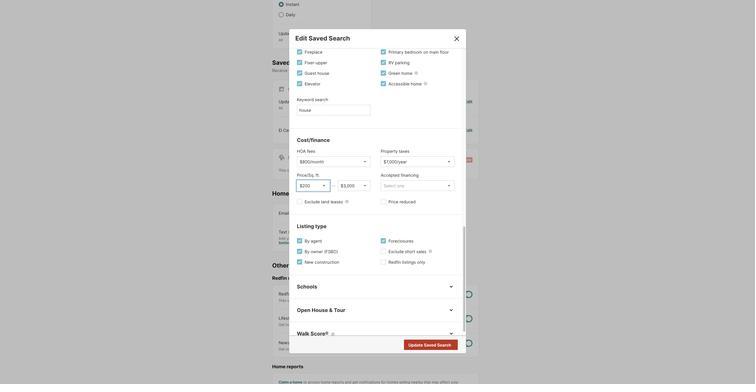 Task type: describe. For each thing, give the bounding box(es) containing it.
account
[[325, 237, 340, 241]]

listing type
[[297, 224, 327, 230]]

list box for accepted financing
[[381, 181, 455, 191]]

rentals
[[380, 168, 393, 173]]

1 all from the top
[[279, 38, 283, 42]]

accepted financing
[[381, 173, 419, 178]]

1
[[308, 128, 310, 133]]

green home
[[389, 71, 413, 76]]

accessible
[[389, 81, 410, 87]]

1 update types all from the top
[[279, 31, 305, 42]]

price/sq.
[[297, 173, 315, 178]]

for sale
[[288, 87, 308, 92]]

update saved search
[[409, 343, 451, 348]]

0 horizontal spatial from
[[301, 341, 310, 346]]

a
[[390, 299, 392, 303]]

home for home tours
[[272, 190, 289, 198]]

on right "always"
[[360, 211, 365, 216]]

search inside saved searches receive timely notifications based on your preferred search filters.
[[375, 68, 389, 73]]

price reduced
[[389, 200, 416, 205]]

features,
[[343, 299, 358, 303]]

you
[[279, 168, 286, 173]]

trends
[[328, 348, 339, 352]]

or
[[379, 299, 382, 303]]

list box down while
[[338, 181, 371, 191]]

el
[[279, 128, 282, 133]]

redfin for redfin news stay up to date on redfin's tools and features, how to buy or sell a home, and connect with an agent.
[[279, 292, 291, 297]]

land
[[321, 200, 330, 205]]

for rent
[[288, 155, 308, 161]]

saved searches receive timely notifications based on your preferred search filters.
[[272, 59, 402, 73]]

receive
[[272, 68, 288, 73]]

construction
[[315, 260, 339, 265]]

owner
[[311, 250, 323, 255]]

(fsbo)
[[324, 250, 338, 255]]

by for by agent
[[305, 239, 310, 244]]

create
[[296, 168, 308, 173]]

schools link
[[297, 283, 455, 291]]

cerrito
[[283, 128, 297, 133]]

add your phone number in
[[279, 237, 325, 241]]

results
[[437, 343, 451, 348]]

1 vertical spatial your
[[287, 237, 294, 241]]

1 the from the left
[[311, 348, 316, 352]]

timely
[[289, 68, 301, 73]]

type
[[315, 224, 327, 230]]

rv
[[389, 60, 394, 65]]

home for accessible home
[[411, 81, 422, 87]]

update inside button
[[409, 343, 423, 348]]

by agent
[[305, 239, 322, 244]]

Daily radio
[[279, 12, 284, 17]]

upper
[[316, 60, 327, 65]]

parking
[[395, 60, 410, 65]]

no results
[[431, 343, 451, 348]]

hoa fees
[[297, 149, 315, 154]]

daily
[[286, 12, 296, 17]]

saved inside saved searches receive timely notifications based on your preferred search filters.
[[272, 59, 290, 66]]

home tours
[[272, 190, 306, 198]]

no emails
[[425, 128, 444, 133]]

redfin listings only
[[389, 260, 425, 265]]

home inside lifestyle & tips get local insights, home improvement tips, style and design resources.
[[310, 323, 320, 328]]

local inside lifestyle & tips get local insights, home improvement tips, style and design resources.
[[286, 323, 294, 328]]

account settings link
[[279, 237, 340, 245]]

tips
[[300, 316, 307, 322]]

up
[[287, 299, 292, 303]]

edit saved search dialog
[[289, 0, 466, 354]]

while
[[342, 168, 352, 173]]

edit button for update types
[[465, 99, 473, 111]]

saved up fireplace
[[309, 35, 328, 42]]

search inside dialog
[[315, 97, 328, 102]]

market
[[370, 348, 382, 352]]

test
[[298, 128, 306, 133]]

guest
[[305, 71, 316, 76]]

elevator
[[305, 81, 321, 87]]

edit for no emails
[[465, 128, 473, 133]]

1 vertical spatial update
[[279, 99, 293, 105]]

home reports
[[272, 365, 304, 370]]

tour
[[334, 308, 346, 314]]

new
[[305, 260, 314, 265]]

list box for hoa fees
[[297, 157, 371, 167]]

redfin inside newsletter from my agent get notified about the latest trends in the real estate market from your local redfin agent.
[[409, 348, 420, 352]]

no for no emails
[[425, 128, 430, 133]]

search for edit saved search
[[329, 35, 350, 42]]

accessible home
[[389, 81, 422, 87]]

stay
[[279, 299, 286, 303]]

newsletter from my agent get notified about the latest trends in the real estate market from your local redfin agent.
[[279, 341, 432, 352]]

about
[[300, 348, 310, 352]]

edit button for no emails
[[465, 127, 473, 134]]

& inside 'link'
[[329, 308, 333, 314]]

listing
[[297, 224, 314, 230]]

agent. inside redfin news stay up to date on redfin's tools and features, how to buy or sell a home, and connect with an agent.
[[441, 299, 451, 303]]

how
[[359, 299, 366, 303]]

sale
[[298, 87, 308, 92]]

sales
[[417, 250, 427, 255]]

exclude for exclude land leases
[[305, 200, 320, 205]]

other
[[272, 262, 289, 270]]

open
[[297, 308, 311, 314]]

with
[[427, 299, 434, 303]]

connect
[[412, 299, 426, 303]]

on inside redfin news stay up to date on redfin's tools and features, how to buy or sell a home, and connect with an agent.
[[306, 299, 310, 303]]

guest house
[[305, 71, 329, 76]]

open house & tour
[[297, 308, 346, 314]]

(sms)
[[288, 230, 300, 235]]

primary bedroom on main floor
[[389, 50, 449, 55]]

improvement
[[321, 323, 343, 328]]

fixer-upper
[[305, 60, 327, 65]]

edit inside dialog
[[296, 35, 307, 42]]

price
[[389, 200, 399, 205]]

notified
[[286, 348, 299, 352]]

agent inside newsletter from my agent get notified about the latest trends in the real estate market from your local redfin agent.
[[319, 341, 330, 346]]

redfin for redfin updates
[[272, 276, 287, 281]]

keyword search
[[297, 97, 328, 102]]

open house & tour link
[[297, 307, 455, 315]]

list box down ft.
[[297, 181, 330, 191]]

Instant radio
[[279, 2, 284, 7]]

property
[[381, 149, 398, 154]]

2 update types all from the top
[[279, 99, 305, 111]]

local inside newsletter from my agent get notified about the latest trends in the real estate market from your local redfin agent.
[[400, 348, 408, 352]]

sell
[[383, 299, 389, 303]]

my
[[312, 341, 317, 346]]

0 vertical spatial in
[[321, 237, 324, 241]]

you can create saved searches while searching for rentals
[[279, 168, 393, 173]]

always
[[345, 211, 359, 216]]

newsletter
[[279, 341, 300, 346]]



Task type: vqa. For each thing, say whether or not it's contained in the screenshot.
"LISTINGS" at the right of the page
yes



Task type: locate. For each thing, give the bounding box(es) containing it.
updates
[[288, 276, 307, 281]]

1 vertical spatial update types all
[[279, 99, 305, 111]]

& inside lifestyle & tips get local insights, home improvement tips, style and design resources.
[[296, 316, 299, 322]]

1 by from the top
[[305, 239, 310, 244]]

by for by owner (fsbo)
[[305, 250, 310, 255]]

walk score® link
[[297, 331, 455, 338]]

buy
[[372, 299, 378, 303]]

None checkbox
[[456, 291, 473, 299], [456, 340, 473, 348], [456, 291, 473, 299], [456, 340, 473, 348]]

to right up
[[293, 299, 296, 303]]

search
[[329, 35, 350, 42], [437, 343, 451, 348]]

1 horizontal spatial search
[[375, 68, 389, 73]]

0 vertical spatial search
[[329, 35, 350, 42]]

0 vertical spatial emails
[[432, 128, 444, 133]]

1 vertical spatial for
[[288, 155, 296, 161]]

in right trends
[[340, 348, 343, 352]]

always on
[[345, 211, 365, 216]]

floor
[[440, 50, 449, 55]]

rent
[[298, 155, 308, 161]]

for for for rent
[[288, 155, 296, 161]]

0 vertical spatial edit
[[296, 35, 307, 42]]

all down "daily" option
[[279, 38, 283, 42]]

exclude left land
[[305, 200, 320, 205]]

listings
[[402, 260, 416, 265]]

reduced
[[400, 200, 416, 205]]

your left preferred
[[346, 68, 355, 73]]

& left tour at bottom left
[[329, 308, 333, 314]]

edit saved search element
[[296, 35, 447, 42]]

can
[[287, 168, 294, 173]]

2 by from the top
[[305, 250, 310, 255]]

1 home from the top
[[272, 190, 289, 198]]

emails
[[432, 128, 444, 133], [290, 262, 309, 270]]

2 all from the top
[[279, 106, 283, 111]]

1 types from the top
[[294, 31, 305, 36]]

0 vertical spatial local
[[286, 323, 294, 328]]

0 vertical spatial exclude
[[305, 200, 320, 205]]

fixer-
[[305, 60, 316, 65]]

saved left "results"
[[424, 343, 437, 348]]

0 horizontal spatial local
[[286, 323, 294, 328]]

get down newsletter
[[279, 348, 285, 352]]

1 vertical spatial all
[[279, 106, 283, 111]]

on right based
[[340, 68, 345, 73]]

home
[[402, 71, 413, 76], [411, 81, 422, 87], [310, 323, 320, 328]]

estate
[[358, 348, 369, 352]]

1 vertical spatial no
[[431, 343, 436, 348]]

update types all
[[279, 31, 305, 42], [279, 99, 305, 111]]

walk
[[297, 331, 310, 338]]

types down for sale
[[294, 99, 305, 105]]

0 vertical spatial agent
[[311, 239, 322, 244]]

2 get from the top
[[279, 348, 285, 352]]

short
[[405, 250, 415, 255]]

house
[[318, 71, 329, 76]]

1 vertical spatial agent
[[319, 341, 330, 346]]

your inside newsletter from my agent get notified about the latest trends in the real estate market from your local redfin agent.
[[392, 348, 399, 352]]

text
[[279, 230, 287, 235]]

real
[[351, 348, 357, 352]]

1 vertical spatial edit
[[465, 99, 473, 105]]

1 vertical spatial exclude
[[389, 250, 404, 255]]

search inside button
[[437, 343, 451, 348]]

agent inside edit saved search dialog
[[311, 239, 322, 244]]

no results button
[[424, 341, 457, 351]]

home left tours
[[272, 190, 289, 198]]

0 vertical spatial home
[[402, 71, 413, 76]]

2 for from the top
[[288, 155, 296, 161]]

saved inside button
[[424, 343, 437, 348]]

1 vertical spatial edit button
[[465, 127, 473, 134]]

1 horizontal spatial from
[[383, 348, 390, 352]]

0 horizontal spatial no
[[425, 128, 430, 133]]

in right number
[[321, 237, 324, 241]]

fireplace
[[305, 50, 323, 55]]

and right tools
[[335, 299, 342, 303]]

date
[[297, 299, 305, 303]]

settings
[[279, 241, 294, 245]]

instant
[[286, 2, 300, 7]]

search up e.g. office, balcony, modern text box
[[315, 97, 328, 102]]

for left sale
[[288, 87, 296, 92]]

tours
[[291, 190, 306, 198]]

0 horizontal spatial exclude
[[305, 200, 320, 205]]

2 vertical spatial home
[[310, 323, 320, 328]]

1 horizontal spatial no
[[431, 343, 436, 348]]

exclude down foreclosures
[[389, 250, 404, 255]]

to left the buy
[[367, 299, 371, 303]]

redfin inside redfin news stay up to date on redfin's tools and features, how to buy or sell a home, and connect with an agent.
[[279, 292, 291, 297]]

0 vertical spatial your
[[346, 68, 355, 73]]

account settings
[[279, 237, 340, 245]]

property taxes
[[381, 149, 410, 154]]

home for home reports
[[272, 365, 286, 370]]

your up settings
[[287, 237, 294, 241]]

0 horizontal spatial your
[[287, 237, 294, 241]]

2 to from the left
[[367, 299, 371, 303]]

no for no results
[[431, 343, 436, 348]]

home right accessible
[[411, 81, 422, 87]]

all up the el
[[279, 106, 283, 111]]

from
[[301, 341, 310, 346], [383, 348, 390, 352]]

0 vertical spatial from
[[301, 341, 310, 346]]

0 horizontal spatial search
[[315, 97, 328, 102]]

agent. inside newsletter from my agent get notified about the latest trends in the real estate market from your local redfin agent.
[[421, 348, 432, 352]]

1 horizontal spatial search
[[437, 343, 451, 348]]

0 vertical spatial by
[[305, 239, 310, 244]]

and
[[335, 299, 342, 303], [405, 299, 411, 303], [362, 323, 368, 328]]

reports
[[287, 365, 304, 370]]

rv parking
[[389, 60, 410, 65]]

0 horizontal spatial searches
[[292, 59, 319, 66]]

1 horizontal spatial searches
[[322, 168, 341, 173]]

1 horizontal spatial local
[[400, 348, 408, 352]]

1 vertical spatial &
[[296, 316, 299, 322]]

for left rent
[[288, 155, 296, 161]]

on inside edit saved search dialog
[[424, 50, 429, 55]]

2 vertical spatial edit
[[465, 128, 473, 133]]

1 vertical spatial emails
[[290, 262, 309, 270]]

&
[[329, 308, 333, 314], [296, 316, 299, 322]]

0 horizontal spatial in
[[321, 237, 324, 241]]

0 vertical spatial update types all
[[279, 31, 305, 42]]

2 horizontal spatial your
[[392, 348, 399, 352]]

1 vertical spatial home
[[411, 81, 422, 87]]

on right date
[[306, 299, 310, 303]]

home up walk score®
[[310, 323, 320, 328]]

2 vertical spatial update
[[409, 343, 423, 348]]

0 vertical spatial types
[[294, 31, 305, 36]]

0 vertical spatial agent.
[[441, 299, 451, 303]]

types down daily
[[294, 31, 305, 36]]

1 vertical spatial from
[[383, 348, 390, 352]]

1 horizontal spatial agent.
[[441, 299, 451, 303]]

searches inside saved searches receive timely notifications based on your preferred search filters.
[[292, 59, 319, 66]]

0 horizontal spatial agent.
[[421, 348, 432, 352]]

2 edit button from the top
[[465, 127, 473, 134]]

0 vertical spatial no
[[425, 128, 430, 133]]

leases
[[331, 200, 343, 205]]

2 home from the top
[[272, 365, 286, 370]]

agent. left "results"
[[421, 348, 432, 352]]

1 vertical spatial searches
[[322, 168, 341, 173]]

e.g. office, balcony, modern text field
[[299, 108, 368, 113]]

update saved search button
[[404, 340, 458, 351]]

the down my
[[311, 348, 316, 352]]

your inside saved searches receive timely notifications based on your preferred search filters.
[[346, 68, 355, 73]]

1 vertical spatial search
[[437, 343, 451, 348]]

foreclosures
[[389, 239, 414, 244]]

and right home,
[[405, 299, 411, 303]]

agent up owner
[[311, 239, 322, 244]]

0 vertical spatial &
[[329, 308, 333, 314]]

redfin updates
[[272, 276, 307, 281]]

filters.
[[390, 68, 402, 73]]

get down lifestyle
[[279, 323, 285, 328]]

0 horizontal spatial and
[[335, 299, 342, 303]]

preferred
[[356, 68, 374, 73]]

agent
[[311, 239, 322, 244], [319, 341, 330, 346]]

0 vertical spatial for
[[288, 87, 296, 92]]

agent. right an
[[441, 299, 451, 303]]

1 horizontal spatial your
[[346, 68, 355, 73]]

update down for sale
[[279, 99, 293, 105]]

& left tips
[[296, 316, 299, 322]]

1 horizontal spatial exclude
[[389, 250, 404, 255]]

insights,
[[295, 323, 309, 328]]

1 horizontal spatial and
[[362, 323, 368, 328]]

exclude for exclude short sales
[[389, 250, 404, 255]]

the left real at the bottom of the page
[[344, 348, 350, 352]]

on left main at the top right of page
[[424, 50, 429, 55]]

0 horizontal spatial the
[[311, 348, 316, 352]]

1 vertical spatial search
[[315, 97, 328, 102]]

el cerrito test 1
[[279, 128, 310, 133]]

2 types from the top
[[294, 99, 305, 105]]

1 horizontal spatial the
[[344, 348, 350, 352]]

redfin for redfin listings only
[[389, 260, 401, 265]]

get inside lifestyle & tips get local insights, home improvement tips, style and design resources.
[[279, 323, 285, 328]]

redfin inside edit saved search dialog
[[389, 260, 401, 265]]

edit for update types
[[465, 99, 473, 105]]

for
[[373, 168, 379, 173]]

search for update saved search
[[437, 343, 451, 348]]

list box up financing
[[381, 157, 455, 167]]

bedroom
[[405, 50, 422, 55]]

home left reports
[[272, 365, 286, 370]]

redfin's
[[311, 299, 325, 303]]

based
[[327, 68, 339, 73]]

exclude short sales
[[389, 250, 427, 255]]

0 vertical spatial search
[[375, 68, 389, 73]]

local
[[286, 323, 294, 328], [400, 348, 408, 352]]

an
[[435, 299, 440, 303]]

0 horizontal spatial &
[[296, 316, 299, 322]]

1 for from the top
[[288, 87, 296, 92]]

0 vertical spatial get
[[279, 323, 285, 328]]

home up "accessible home"
[[402, 71, 413, 76]]

search
[[375, 68, 389, 73], [315, 97, 328, 102]]

0 vertical spatial update
[[279, 31, 293, 36]]

no
[[425, 128, 430, 133], [431, 343, 436, 348]]

searches left while
[[322, 168, 341, 173]]

2 the from the left
[[344, 348, 350, 352]]

1 edit button from the top
[[465, 99, 473, 111]]

tips,
[[344, 323, 351, 328]]

get inside newsletter from my agent get notified about the latest trends in the real estate market from your local redfin agent.
[[279, 348, 285, 352]]

1 horizontal spatial to
[[367, 299, 371, 303]]

searches up notifications
[[292, 59, 319, 66]]

redfin news stay up to date on redfin's tools and features, how to buy or sell a home, and connect with an agent.
[[279, 292, 451, 303]]

emails for no emails
[[432, 128, 444, 133]]

notifications
[[302, 68, 326, 73]]

on inside saved searches receive timely notifications based on your preferred search filters.
[[340, 68, 345, 73]]

and inside lifestyle & tips get local insights, home improvement tips, style and design resources.
[[362, 323, 368, 328]]

on
[[424, 50, 429, 55], [340, 68, 345, 73], [360, 211, 365, 216], [306, 299, 310, 303]]

in inside newsletter from my agent get notified about the latest trends in the real estate market from your local redfin agent.
[[340, 348, 343, 352]]

1 get from the top
[[279, 323, 285, 328]]

update types all down daily
[[279, 31, 305, 42]]

from up about
[[301, 341, 310, 346]]

agent.
[[441, 299, 451, 303], [421, 348, 432, 352]]

home for green home
[[402, 71, 413, 76]]

1 vertical spatial get
[[279, 348, 285, 352]]

1 horizontal spatial in
[[340, 348, 343, 352]]

search left green
[[375, 68, 389, 73]]

agent up latest
[[319, 341, 330, 346]]

1 vertical spatial local
[[400, 348, 408, 352]]

1 vertical spatial home
[[272, 365, 286, 370]]

for for for sale
[[288, 87, 296, 92]]

and right style on the bottom left of the page
[[362, 323, 368, 328]]

0 vertical spatial all
[[279, 38, 283, 42]]

None checkbox
[[456, 316, 473, 323]]

from right market
[[383, 348, 390, 352]]

0 horizontal spatial to
[[293, 299, 296, 303]]

0 vertical spatial home
[[272, 190, 289, 198]]

list box down financing
[[381, 181, 455, 191]]

0 horizontal spatial search
[[329, 35, 350, 42]]

house
[[312, 308, 328, 314]]

0 vertical spatial edit button
[[465, 99, 473, 111]]

list box up the you can create saved searches while searching for rentals
[[297, 157, 371, 167]]

1 vertical spatial agent.
[[421, 348, 432, 352]]

update down "daily" option
[[279, 31, 293, 36]]

1 vertical spatial types
[[294, 99, 305, 105]]

saved up ft.
[[309, 168, 321, 173]]

2 vertical spatial your
[[392, 348, 399, 352]]

update left no results button
[[409, 343, 423, 348]]

0 vertical spatial searches
[[292, 59, 319, 66]]

1 horizontal spatial emails
[[432, 128, 444, 133]]

update types all down for sale
[[279, 99, 305, 111]]

text (sms)
[[279, 230, 300, 235]]

exclude
[[305, 200, 320, 205], [389, 250, 404, 255]]

new construction
[[305, 260, 339, 265]]

email
[[279, 211, 289, 216]]

saved up receive
[[272, 59, 290, 66]]

—
[[332, 184, 336, 188]]

update
[[279, 31, 293, 36], [279, 99, 293, 105], [409, 343, 423, 348]]

emails for other emails
[[290, 262, 309, 270]]

list box
[[297, 157, 371, 167], [381, 157, 455, 167], [297, 181, 330, 191], [338, 181, 371, 191], [381, 181, 455, 191]]

saved
[[309, 35, 328, 42], [272, 59, 290, 66], [309, 168, 321, 173], [424, 343, 437, 348]]

other emails
[[272, 262, 309, 270]]

list box for property taxes
[[381, 157, 455, 167]]

no inside button
[[431, 343, 436, 348]]

your right market
[[392, 348, 399, 352]]

2 horizontal spatial and
[[405, 299, 411, 303]]

1 vertical spatial by
[[305, 250, 310, 255]]

1 to from the left
[[293, 299, 296, 303]]

types
[[294, 31, 305, 36], [294, 99, 305, 105]]

1 horizontal spatial &
[[329, 308, 333, 314]]

0 horizontal spatial emails
[[290, 262, 309, 270]]

edit button
[[465, 99, 473, 111], [465, 127, 473, 134]]

news
[[292, 292, 303, 297]]

1 vertical spatial in
[[340, 348, 343, 352]]



